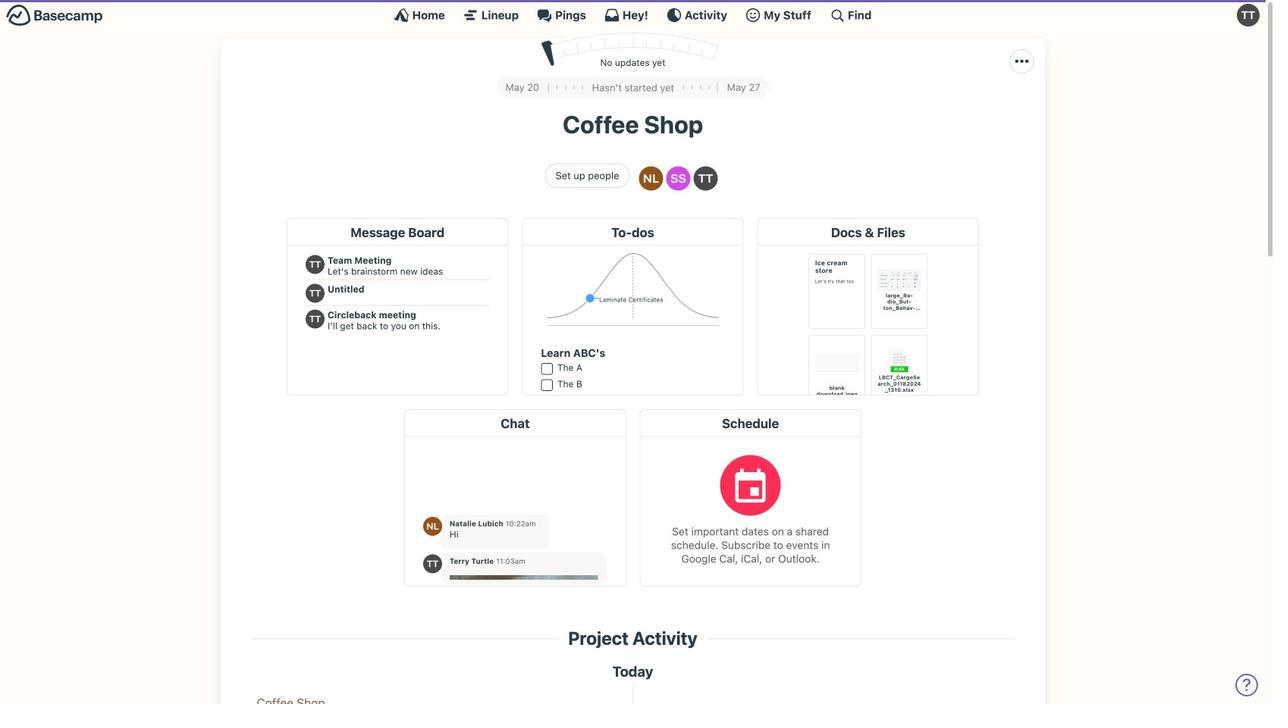 Task type: vqa. For each thing, say whether or not it's contained in the screenshot.
the Main element
yes



Task type: locate. For each thing, give the bounding box(es) containing it.
0 horizontal spatial terry turtle image
[[694, 166, 718, 191]]

1 horizontal spatial terry turtle image
[[1237, 4, 1260, 27]]

people on this project element
[[636, 163, 721, 203]]

natalie lubich image
[[639, 166, 663, 191]]

0 vertical spatial terry turtle image
[[1237, 4, 1260, 27]]

terry turtle image
[[1237, 4, 1260, 27], [694, 166, 718, 191]]



Task type: describe. For each thing, give the bounding box(es) containing it.
sarah silvers image
[[666, 166, 691, 191]]

1 vertical spatial terry turtle image
[[694, 166, 718, 191]]

switch accounts image
[[6, 4, 103, 27]]

terry turtle image inside main 'element'
[[1237, 4, 1260, 27]]

main element
[[0, 0, 1266, 30]]

keyboard shortcut: ⌘ + / image
[[830, 8, 845, 23]]



